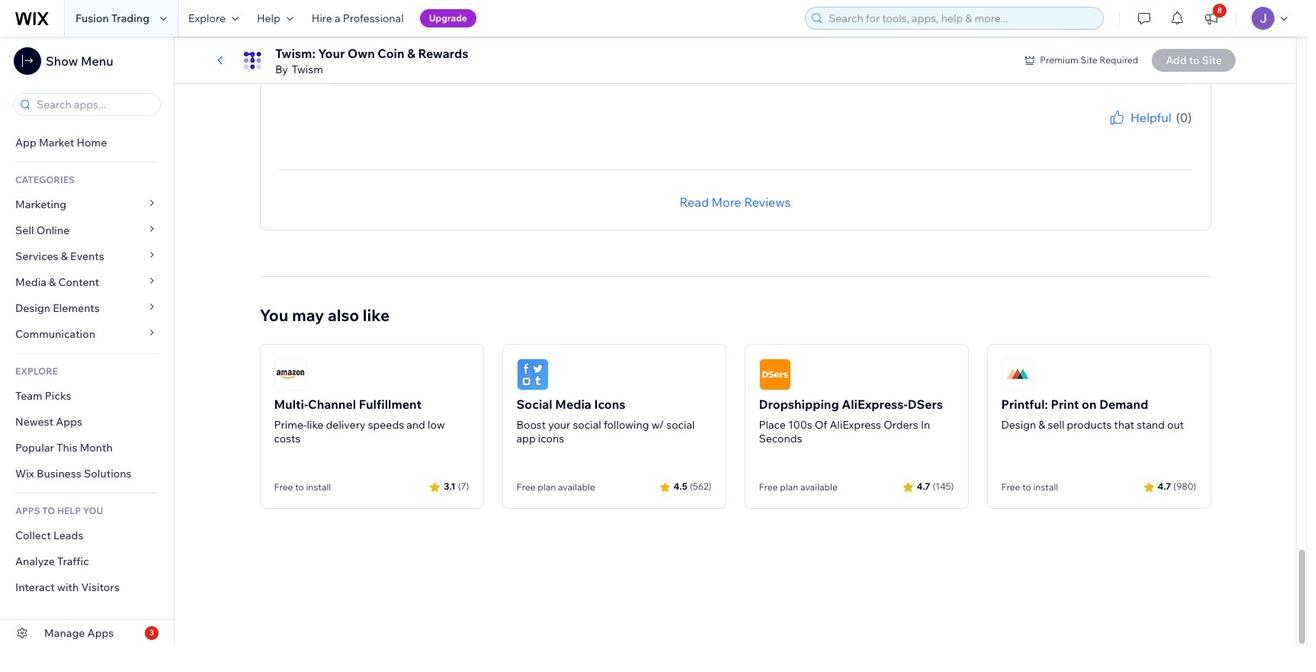 Task type: describe. For each thing, give the bounding box(es) containing it.
design elements
[[15, 301, 100, 315]]

3
[[149, 628, 154, 638]]

sell
[[15, 223, 34, 237]]

app
[[517, 431, 536, 445]]

to for printful: print on demand
[[1023, 481, 1032, 492]]

questions
[[552, 33, 609, 48]]

newest apps
[[15, 415, 82, 429]]

your
[[318, 46, 345, 61]]

online
[[36, 223, 70, 237]]

you for thank you for your feedback
[[1100, 126, 1115, 138]]

1 horizontal spatial you
[[476, 33, 497, 48]]

printful:
[[1002, 396, 1049, 412]]

own
[[348, 46, 375, 61]]

also
[[328, 305, 359, 325]]

collect leads
[[15, 529, 83, 542]]

8
[[1218, 5, 1223, 15]]

premium
[[1040, 54, 1079, 66]]

free to install for printful:
[[1002, 481, 1059, 492]]

1 social from the left
[[573, 418, 602, 431]]

to
[[42, 505, 55, 516]]

available for media
[[558, 481, 596, 492]]

we're
[[599, 14, 632, 29]]

please
[[757, 33, 794, 48]]

sidebar element
[[0, 37, 175, 646]]

that
[[1115, 418, 1135, 431]]

& inside twism: your own coin & rewards by twism
[[407, 46, 416, 61]]

contact
[[797, 33, 840, 48]]

& left content
[[49, 275, 56, 289]]

free for multi-channel fulfillment
[[274, 481, 293, 492]]

home
[[77, 136, 107, 149]]

apps for manage apps
[[87, 626, 114, 640]]

demand
[[1100, 396, 1149, 412]]

communication
[[15, 327, 98, 341]]

printful: print on demand design & sell products that stand out
[[1002, 396, 1185, 431]]

multi-channel fulfillment logo image
[[274, 358, 306, 390]]

dsers
[[908, 396, 944, 412]]

2 so from the left
[[634, 14, 648, 29]]

elements
[[53, 301, 100, 315]]

upgrade button
[[420, 9, 477, 27]]

2 social from the left
[[667, 418, 695, 431]]

traffic
[[57, 554, 89, 568]]

1 vertical spatial for
[[1117, 126, 1129, 138]]

read
[[680, 194, 709, 209]]

picks
[[45, 389, 71, 403]]

sell online
[[15, 223, 70, 237]]

8 button
[[1195, 0, 1229, 37]]

aliexpress-
[[842, 396, 908, 412]]

reviews
[[745, 194, 791, 209]]

support@twism.com.
[[428, 51, 550, 66]]

events
[[70, 249, 104, 263]]

explore
[[15, 365, 58, 377]]

fulfillment
[[359, 396, 422, 412]]

multi-
[[274, 396, 308, 412]]

100s
[[789, 418, 813, 431]]

app market home
[[15, 136, 107, 149]]

& left events
[[61, 249, 68, 263]]

much
[[475, 14, 507, 29]]

professional
[[343, 11, 404, 25]]

marketing
[[15, 198, 66, 211]]

popular
[[15, 441, 54, 455]]

marketing link
[[0, 191, 174, 217]]

icons
[[538, 431, 564, 445]]

more
[[712, 194, 742, 209]]

premium site required
[[1040, 54, 1139, 66]]

rewards
[[418, 46, 469, 61]]

free plan available for dropshipping
[[759, 481, 838, 492]]

hire a professional
[[312, 11, 404, 25]]

wix
[[15, 467, 34, 481]]

team picks
[[15, 389, 71, 403]]

free plan available for social
[[517, 481, 596, 492]]

plan for social
[[538, 481, 556, 492]]

aliexpress
[[830, 418, 882, 431]]

free for dropshipping aliexpress-dsers
[[759, 481, 778, 492]]

twism: your own coin & rewards logo image
[[239, 47, 266, 74]]

and
[[407, 418, 426, 431]]

services & events
[[15, 249, 104, 263]]

prime-
[[274, 418, 307, 431]]

analyze traffic
[[15, 554, 89, 568]]

(145)
[[933, 481, 955, 492]]

show menu button
[[14, 47, 113, 75]]

Search apps... field
[[32, 94, 156, 115]]

positive
[[785, 14, 830, 29]]

for inside thank you so much for your review! we're so glad to hear about your positive experience. if you have any questions or feedback in the future, please contact us at support@twism.com.
[[510, 14, 526, 29]]

fusion trading
[[76, 11, 150, 25]]

at
[[414, 51, 425, 66]]

your down helpful
[[1131, 126, 1151, 138]]

in
[[682, 33, 692, 48]]

feedback inside thank you so much for your review! we're so glad to hear about your positive experience. if you have any questions or feedback in the future, please contact us at support@twism.com.
[[626, 33, 679, 48]]

1 so from the left
[[459, 14, 472, 29]]

leads
[[53, 529, 83, 542]]

w/
[[652, 418, 664, 431]]

team
[[15, 389, 42, 403]]



Task type: vqa. For each thing, say whether or not it's contained in the screenshot.


Task type: locate. For each thing, give the bounding box(es) containing it.
content
[[58, 275, 99, 289]]

popular this month
[[15, 441, 113, 455]]

0 horizontal spatial free plan available
[[517, 481, 596, 492]]

0 vertical spatial apps
[[56, 415, 82, 429]]

1 free from the left
[[274, 481, 293, 492]]

free plan available down icons
[[517, 481, 596, 492]]

your up please
[[757, 14, 782, 29]]

1 install from the left
[[306, 481, 331, 492]]

1 horizontal spatial free plan available
[[759, 481, 838, 492]]

have
[[500, 33, 527, 48]]

thank for thank you so much for your review! we're so glad to hear about your positive experience. if you have any questions or feedback in the future, please contact us at support@twism.com.
[[398, 14, 433, 29]]

media inside social media icons boost your social following w/ social app icons
[[555, 396, 592, 412]]

1 free to install from the left
[[274, 481, 331, 492]]

twism:
[[275, 46, 316, 61]]

thank left helpful button
[[1071, 126, 1098, 138]]

like down channel at the left bottom
[[307, 418, 324, 431]]

free down costs
[[274, 481, 293, 492]]

(7)
[[458, 481, 469, 492]]

available down seconds
[[801, 481, 838, 492]]

hear
[[693, 14, 718, 29]]

0 horizontal spatial thank
[[398, 14, 433, 29]]

0 horizontal spatial you
[[435, 14, 456, 29]]

1 horizontal spatial social
[[667, 418, 695, 431]]

wix business solutions
[[15, 467, 132, 481]]

communication link
[[0, 321, 174, 347]]

media & content
[[15, 275, 99, 289]]

& inside printful: print on demand design & sell products that stand out
[[1039, 418, 1046, 431]]

free for social media icons
[[517, 481, 536, 492]]

apps inside newest apps link
[[56, 415, 82, 429]]

following
[[604, 418, 650, 431]]

3.1
[[444, 481, 456, 492]]

dropshipping aliexpress-dsers place 100s of aliexpress orders in seconds
[[759, 396, 944, 445]]

1 vertical spatial thank
[[1071, 126, 1098, 138]]

design
[[15, 301, 50, 315], [1002, 418, 1037, 431]]

0 vertical spatial design
[[15, 301, 50, 315]]

multi-channel fulfillment prime-like delivery speeds and low costs
[[274, 396, 445, 445]]

you for thank you so much for your review! we're so glad to hear about your positive experience. if you have any questions or feedback in the future, please contact us at support@twism.com.
[[435, 14, 456, 29]]

free down app
[[517, 481, 536, 492]]

by
[[275, 63, 288, 76]]

1 vertical spatial feedback
[[1153, 126, 1192, 138]]

1 horizontal spatial media
[[555, 396, 592, 412]]

place
[[759, 418, 786, 431]]

0 horizontal spatial plan
[[538, 481, 556, 492]]

apps up "this"
[[56, 415, 82, 429]]

media inside sidebar element
[[15, 275, 47, 289]]

newest apps link
[[0, 409, 174, 435]]

helpful
[[1131, 110, 1172, 125]]

0 vertical spatial feedback
[[626, 33, 679, 48]]

4.7 for dropshipping aliexpress-dsers
[[917, 481, 931, 492]]

free for printful: print on demand
[[1002, 481, 1021, 492]]

so left glad
[[634, 14, 648, 29]]

this
[[56, 441, 77, 455]]

team picks link
[[0, 383, 174, 409]]

install for printful:
[[1034, 481, 1059, 492]]

social down icons
[[573, 418, 602, 431]]

2 4.7 from the left
[[1158, 481, 1172, 492]]

sell online link
[[0, 217, 174, 243]]

& left the sell
[[1039, 418, 1046, 431]]

design inside 'link'
[[15, 301, 50, 315]]

plan down seconds
[[780, 481, 799, 492]]

free to install for multi-
[[274, 481, 331, 492]]

1 horizontal spatial design
[[1002, 418, 1037, 431]]

(562)
[[690, 481, 712, 492]]

thank inside thank you so much for your review! we're so glad to hear about your positive experience. if you have any questions or feedback in the future, please contact us at support@twism.com.
[[398, 14, 433, 29]]

media & content link
[[0, 269, 174, 295]]

1 vertical spatial media
[[555, 396, 592, 412]]

like right also
[[363, 305, 390, 325]]

explore
[[188, 11, 226, 25]]

feedback down glad
[[626, 33, 679, 48]]

2 horizontal spatial you
[[1100, 126, 1115, 138]]

0 horizontal spatial apps
[[56, 415, 82, 429]]

site
[[1081, 54, 1098, 66]]

you right if at top
[[476, 33, 497, 48]]

you
[[260, 305, 288, 325]]

your up any
[[528, 14, 554, 29]]

read more reviews button
[[680, 193, 791, 211]]

media
[[15, 275, 47, 289], [555, 396, 592, 412]]

interact with visitors
[[15, 580, 120, 594]]

1 horizontal spatial 4.7
[[1158, 481, 1172, 492]]

1 horizontal spatial so
[[634, 14, 648, 29]]

0 horizontal spatial media
[[15, 275, 47, 289]]

1 horizontal spatial free to install
[[1002, 481, 1059, 492]]

4.5 (562)
[[674, 481, 712, 492]]

social right w/
[[667, 418, 695, 431]]

4 free from the left
[[1002, 481, 1021, 492]]

0 horizontal spatial so
[[459, 14, 472, 29]]

you
[[83, 505, 103, 516]]

4.7 (980)
[[1158, 481, 1197, 492]]

0 horizontal spatial 4.7
[[917, 481, 931, 492]]

about
[[721, 14, 754, 29]]

your inside social media icons boost your social following w/ social app icons
[[548, 418, 571, 431]]

with
[[57, 580, 79, 594]]

thank for thank you for your feedback
[[1071, 126, 1098, 138]]

free to install down the sell
[[1002, 481, 1059, 492]]

4.7 left (980)
[[1158, 481, 1172, 492]]

month
[[80, 441, 113, 455]]

Search for tools, apps, help & more... field
[[824, 8, 1099, 29]]

interact
[[15, 580, 55, 594]]

0 horizontal spatial free to install
[[274, 481, 331, 492]]

1 vertical spatial apps
[[87, 626, 114, 640]]

2 available from the left
[[801, 481, 838, 492]]

1 horizontal spatial available
[[801, 481, 838, 492]]

help
[[57, 505, 81, 516]]

1 vertical spatial you
[[476, 33, 497, 48]]

4.7 for printful: print on demand
[[1158, 481, 1172, 492]]

thank
[[398, 14, 433, 29], [1071, 126, 1098, 138]]

read more reviews
[[680, 194, 791, 209]]

1 horizontal spatial to
[[678, 14, 690, 29]]

1 plan from the left
[[538, 481, 556, 492]]

0 vertical spatial you
[[435, 14, 456, 29]]

free right (145)
[[1002, 481, 1021, 492]]

of
[[815, 418, 828, 431]]

install for multi-
[[306, 481, 331, 492]]

0 horizontal spatial feedback
[[626, 33, 679, 48]]

for down required
[[1117, 126, 1129, 138]]

1 vertical spatial design
[[1002, 418, 1037, 431]]

& right coin at left
[[407, 46, 416, 61]]

1 horizontal spatial thank
[[1071, 126, 1098, 138]]

1 horizontal spatial feedback
[[1153, 126, 1192, 138]]

any
[[530, 33, 550, 48]]

design up communication at the bottom left
[[15, 301, 50, 315]]

0 horizontal spatial design
[[15, 301, 50, 315]]

plan down icons
[[538, 481, 556, 492]]

4.7 left (145)
[[917, 481, 931, 492]]

0 vertical spatial thank
[[398, 14, 433, 29]]

app
[[15, 136, 36, 149]]

costs
[[274, 431, 301, 445]]

hire
[[312, 11, 332, 25]]

your right boost
[[548, 418, 571, 431]]

media down services
[[15, 275, 47, 289]]

free plan available
[[517, 481, 596, 492], [759, 481, 838, 492]]

0 horizontal spatial social
[[573, 418, 602, 431]]

free plan available down seconds
[[759, 481, 838, 492]]

install down delivery
[[306, 481, 331, 492]]

twism: your own coin & rewards by twism
[[275, 46, 469, 76]]

like inside multi-channel fulfillment prime-like delivery speeds and low costs
[[307, 418, 324, 431]]

analyze traffic link
[[0, 548, 174, 574]]

2 plan from the left
[[780, 481, 799, 492]]

glad
[[650, 14, 675, 29]]

design inside printful: print on demand design & sell products that stand out
[[1002, 418, 1037, 431]]

social
[[517, 396, 553, 412]]

low
[[428, 418, 445, 431]]

0 horizontal spatial to
[[295, 481, 304, 492]]

you up experience.
[[435, 14, 456, 29]]

newest
[[15, 415, 53, 429]]

1 horizontal spatial install
[[1034, 481, 1059, 492]]

in
[[921, 418, 931, 431]]

4.5
[[674, 481, 688, 492]]

0 horizontal spatial for
[[510, 14, 526, 29]]

helpful button
[[1108, 108, 1172, 126]]

2 horizontal spatial to
[[1023, 481, 1032, 492]]

printful: print on demand logo image
[[1002, 358, 1034, 390]]

1 free plan available from the left
[[517, 481, 596, 492]]

thank you so much for your review! we're so glad to hear about your positive experience. if you have any questions or feedback in the future, please contact us at support@twism.com.
[[398, 14, 840, 66]]

required
[[1100, 54, 1139, 66]]

3 free from the left
[[759, 481, 778, 492]]

1 vertical spatial like
[[307, 418, 324, 431]]

2 free from the left
[[517, 481, 536, 492]]

1 4.7 from the left
[[917, 481, 931, 492]]

review!
[[557, 14, 597, 29]]

2 vertical spatial you
[[1100, 126, 1115, 138]]

menu
[[81, 53, 113, 69]]

0 vertical spatial media
[[15, 275, 47, 289]]

2 install from the left
[[1034, 481, 1059, 492]]

thank up experience.
[[398, 14, 433, 29]]

market
[[39, 136, 74, 149]]

1 horizontal spatial plan
[[780, 481, 799, 492]]

media left icons
[[555, 396, 592, 412]]

categories
[[15, 174, 75, 185]]

1 horizontal spatial apps
[[87, 626, 114, 640]]

us
[[398, 51, 411, 66]]

0 vertical spatial like
[[363, 305, 390, 325]]

0 horizontal spatial available
[[558, 481, 596, 492]]

apps right manage
[[87, 626, 114, 640]]

available down icons
[[558, 481, 596, 492]]

social media icons logo image
[[517, 358, 549, 390]]

0 horizontal spatial install
[[306, 481, 331, 492]]

trading
[[111, 11, 150, 25]]

services
[[15, 249, 58, 263]]

dropshipping aliexpress-dsers logo image
[[759, 358, 791, 390]]

social media icons boost your social following w/ social app icons
[[517, 396, 695, 445]]

free to install down costs
[[274, 481, 331, 492]]

2 free to install from the left
[[1002, 481, 1059, 492]]

for up have
[[510, 14, 526, 29]]

install down the sell
[[1034, 481, 1059, 492]]

available for aliexpress-
[[801, 481, 838, 492]]

you down required
[[1100, 126, 1115, 138]]

1 available from the left
[[558, 481, 596, 492]]

future,
[[716, 33, 754, 48]]

so up if at top
[[459, 14, 472, 29]]

2 free plan available from the left
[[759, 481, 838, 492]]

plan for dropshipping
[[780, 481, 799, 492]]

the
[[695, 33, 714, 48]]

apps for newest apps
[[56, 415, 82, 429]]

0 vertical spatial for
[[510, 14, 526, 29]]

speeds
[[368, 418, 404, 431]]

design down printful:
[[1002, 418, 1037, 431]]

feedback down "(0)"
[[1153, 126, 1192, 138]]

seconds
[[759, 431, 803, 445]]

if
[[466, 33, 474, 48]]

0 horizontal spatial like
[[307, 418, 324, 431]]

thank you for your feedback
[[1071, 126, 1192, 138]]

1 horizontal spatial for
[[1117, 126, 1129, 138]]

to for multi-channel fulfillment
[[295, 481, 304, 492]]

1 horizontal spatial like
[[363, 305, 390, 325]]

free down seconds
[[759, 481, 778, 492]]

social
[[573, 418, 602, 431], [667, 418, 695, 431]]

to inside thank you so much for your review! we're so glad to hear about your positive experience. if you have any questions or feedback in the future, please contact us at support@twism.com.
[[678, 14, 690, 29]]



